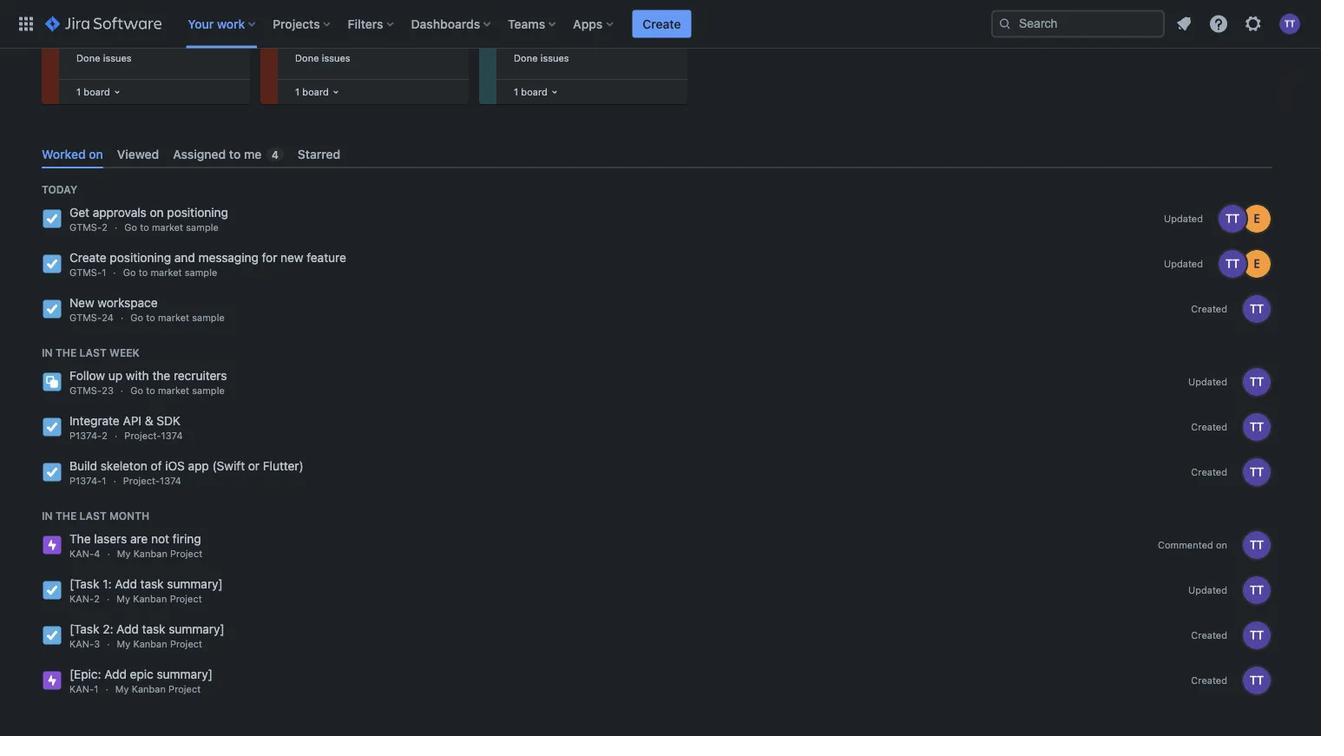 Task type: locate. For each thing, give the bounding box(es) containing it.
2 horizontal spatial done issues link
[[511, 48, 677, 68]]

1 1 board from the left
[[76, 86, 110, 97]]

terry turtle image for the lasers are not firing
[[1244, 532, 1271, 559]]

new
[[69, 296, 94, 310]]

· down approvals
[[115, 222, 117, 233]]

· inside build skeleton of ios app (swift or flutter) p1374-1 · project-1374
[[113, 476, 116, 487]]

1 vertical spatial 4
[[94, 549, 100, 560]]

[task left 1:
[[69, 577, 99, 592]]

sample inside create positioning and messaging for new feature gtms-1 · go to market sample
[[185, 267, 217, 279]]

24
[[102, 312, 114, 324]]

project up [task 2: add task summary] kan-3 · my kanban project
[[170, 594, 202, 605]]

2 done issues from the left
[[295, 52, 351, 63]]

build
[[69, 459, 97, 473]]

2 vertical spatial add
[[104, 668, 127, 682]]

to
[[229, 147, 241, 161], [140, 222, 149, 233], [139, 267, 148, 279], [146, 312, 155, 324], [146, 385, 155, 397]]

my inside the [epic: add epic summary] kan-1 · my kanban project
[[115, 684, 129, 695]]

0 horizontal spatial 4
[[94, 549, 100, 560]]

· inside [task 2: add task summary] kan-3 · my kanban project
[[107, 639, 110, 650]]

0 vertical spatial in
[[42, 347, 53, 359]]

filters button
[[343, 10, 401, 38]]

2 avatar group element from the top
[[1218, 249, 1273, 280]]

2:
[[103, 622, 113, 637]]

1 horizontal spatial board image
[[329, 85, 343, 99]]

gtms- inside get approvals on positioning gtms-2 · go to market sample
[[69, 222, 102, 233]]

1374
[[161, 431, 183, 442], [160, 476, 182, 487]]

kan-
[[69, 549, 94, 560], [69, 594, 94, 605], [69, 639, 94, 650], [69, 684, 94, 695]]

2 inside get approvals on positioning gtms-2 · go to market sample
[[102, 222, 108, 233]]

0 horizontal spatial 1 board button
[[73, 83, 124, 102]]

primary element
[[10, 0, 992, 48]]

go up workspace
[[123, 267, 136, 279]]

kan- up 3
[[69, 594, 94, 605]]

1 horizontal spatial on
[[150, 206, 164, 220]]

2 [task from the top
[[69, 622, 99, 637]]

3 done issues from the left
[[514, 52, 569, 63]]

0 vertical spatial avatar group element
[[1218, 203, 1273, 235]]

1 board for board icon
[[514, 86, 548, 97]]

project- down "of"
[[123, 476, 160, 487]]

market
[[152, 222, 183, 233], [151, 267, 182, 279], [158, 312, 189, 324], [158, 385, 189, 397]]

0 vertical spatial on
[[89, 147, 103, 161]]

kan- down the
[[69, 549, 94, 560]]

eloisefrancis23 image
[[1244, 205, 1271, 233]]

2 down integrate
[[102, 431, 108, 442]]

dashboards button
[[406, 10, 498, 38]]

updated
[[1165, 213, 1204, 224], [1165, 258, 1204, 270], [1189, 376, 1228, 388], [1189, 585, 1228, 596]]

project- down &
[[124, 431, 161, 442]]

in
[[42, 347, 53, 359], [42, 510, 53, 522]]

add inside [task 1: add task summary] kan-2 · my kanban project
[[115, 577, 137, 592]]

kan- for the lasers are not firing
[[69, 549, 94, 560]]

2 horizontal spatial done
[[514, 52, 538, 63]]

in the last month
[[42, 510, 150, 522]]

0 horizontal spatial 1 board
[[76, 86, 110, 97]]

kanban inside [task 1: add task summary] kan-2 · my kanban project
[[133, 594, 167, 605]]

2 vertical spatial summary]
[[157, 668, 213, 682]]

4 right me
[[272, 149, 279, 161]]

create for create
[[643, 17, 681, 31]]

avatar group element down eloisefrancis23 image
[[1218, 249, 1273, 280]]

1 horizontal spatial done
[[295, 52, 319, 63]]

2 horizontal spatial 1 board button
[[511, 83, 562, 102]]

apps button
[[568, 10, 620, 38]]

sample down and
[[185, 267, 217, 279]]

to up workspace
[[139, 267, 148, 279]]

0 vertical spatial terry turtle image
[[1219, 205, 1247, 233]]

tab list
[[35, 140, 1280, 169]]

1 issues from the left
[[103, 52, 132, 63]]

done for 2nd done issues link from right
[[295, 52, 319, 63]]

done issues for board icon
[[514, 52, 569, 63]]

2 p1374- from the top
[[69, 476, 102, 487]]

kanban down not
[[133, 549, 168, 560]]

4 kan- from the top
[[69, 684, 94, 695]]

2 vertical spatial 2
[[94, 594, 100, 605]]

2 done from the left
[[295, 52, 319, 63]]

0 horizontal spatial board
[[84, 86, 110, 97]]

on right the worked
[[89, 147, 103, 161]]

recruiters
[[174, 369, 227, 383]]

2 horizontal spatial on
[[1217, 540, 1228, 551]]

app
[[188, 459, 209, 473]]

done issues link down your
[[73, 48, 240, 68]]

workspace
[[98, 296, 158, 310]]

add left the epic
[[104, 668, 127, 682]]

1 done issues from the left
[[76, 52, 132, 63]]

[task 1: add task summary] kan-2 · my kanban project
[[69, 577, 223, 605]]

1 horizontal spatial create
[[643, 17, 681, 31]]

done issues for 3rd done issues link from the right's board image
[[76, 52, 132, 63]]

kanban inside [task 2: add task summary] kan-3 · my kanban project
[[133, 639, 167, 650]]

done
[[76, 52, 100, 63], [295, 52, 319, 63], [514, 52, 538, 63]]

1 1 board button from the left
[[73, 83, 124, 102]]

2 horizontal spatial 1 board
[[514, 86, 548, 97]]

1 [task from the top
[[69, 577, 99, 592]]

to inside get approvals on positioning gtms-2 · go to market sample
[[140, 222, 149, 233]]

sample down create positioning and messaging for new feature gtms-1 · go to market sample
[[192, 312, 225, 324]]

summary] inside [task 1: add task summary] kan-2 · my kanban project
[[167, 577, 223, 592]]

notifications image
[[1174, 13, 1195, 34]]

appswitcher icon image
[[16, 13, 36, 34]]

p1374- down integrate
[[69, 431, 102, 442]]

1 created from the top
[[1192, 303, 1228, 315]]

1 horizontal spatial 4
[[272, 149, 279, 161]]

1 kan- from the top
[[69, 549, 94, 560]]

summary] for [task 2: add task summary]
[[169, 622, 225, 637]]

0 vertical spatial last
[[79, 347, 107, 359]]

1 board down teams dropdown button
[[514, 86, 548, 97]]

1374 inside build skeleton of ios app (swift or flutter) p1374-1 · project-1374
[[160, 476, 182, 487]]

kan- inside [task 2: add task summary] kan-3 · my kanban project
[[69, 639, 94, 650]]

1 vertical spatial last
[[79, 510, 107, 522]]

· up workspace
[[113, 267, 116, 279]]

integrate
[[69, 414, 120, 428]]

the for in the last month
[[55, 510, 77, 522]]

summary]
[[167, 577, 223, 592], [169, 622, 225, 637], [157, 668, 213, 682]]

create
[[643, 17, 681, 31], [69, 251, 107, 265]]

to down with on the left bottom of page
[[146, 385, 155, 397]]

positioning down get approvals on positioning gtms-2 · go to market sample
[[110, 251, 171, 265]]

2 created from the top
[[1192, 422, 1228, 433]]

task down the lasers are not firing kan-4 · my kanban project
[[140, 577, 164, 592]]

terry turtle image for [task 1: add task summary]
[[1244, 577, 1271, 605]]

search image
[[999, 17, 1013, 31]]

in for in the last month
[[42, 510, 53, 522]]

or
[[248, 459, 260, 473]]

new
[[281, 251, 304, 265]]

gtms- down get
[[69, 222, 102, 233]]

0 vertical spatial positioning
[[167, 206, 228, 220]]

2 inside integrate api & sdk p1374-2 · project-1374
[[102, 431, 108, 442]]

3 done from the left
[[514, 52, 538, 63]]

terry turtle image for integrate api & sdk
[[1244, 414, 1271, 441]]

avatar group element up eloisefrancis23 icon
[[1218, 203, 1273, 235]]

1 in from the top
[[42, 347, 53, 359]]

1374 inside integrate api & sdk p1374-2 · project-1374
[[161, 431, 183, 442]]

done issues link down filters dropdown button at the top left of the page
[[292, 48, 459, 68]]

gtms- inside new workspace gtms-24 · go to market sample
[[69, 312, 102, 324]]

project for [task 2: add task summary]
[[170, 639, 202, 650]]

1 last from the top
[[79, 347, 107, 359]]

0 vertical spatial [task
[[69, 577, 99, 592]]

kanban for 1:
[[133, 594, 167, 605]]

· right 3
[[107, 639, 110, 650]]

p1374- inside integrate api & sdk p1374-2 · project-1374
[[69, 431, 102, 442]]

2 kan- from the top
[[69, 594, 94, 605]]

create inside button
[[643, 17, 681, 31]]

the
[[55, 347, 77, 359], [152, 369, 170, 383], [55, 510, 77, 522]]

gtms- down new
[[69, 312, 102, 324]]

jira software image
[[45, 13, 162, 34], [45, 13, 162, 34]]

project down firing
[[170, 549, 203, 560]]

board up starred
[[303, 86, 329, 97]]

1 board
[[76, 86, 110, 97], [295, 86, 329, 97], [514, 86, 548, 97]]

0 vertical spatial task
[[140, 577, 164, 592]]

4 gtms- from the top
[[69, 385, 102, 397]]

on for worked on
[[89, 147, 103, 161]]

1
[[76, 86, 81, 97], [295, 86, 300, 97], [514, 86, 519, 97], [102, 267, 106, 279], [102, 476, 106, 487], [94, 684, 99, 695]]

my down [task 2: add task summary] kan-3 · my kanban project
[[115, 684, 129, 695]]

[task up 3
[[69, 622, 99, 637]]

2 board image from the left
[[329, 85, 343, 99]]

my up [task 2: add task summary] kan-3 · my kanban project
[[117, 594, 130, 605]]

add inside [task 2: add task summary] kan-3 · my kanban project
[[117, 622, 139, 637]]

your work button
[[183, 10, 262, 38]]

1 vertical spatial p1374-
[[69, 476, 102, 487]]

to inside follow up with the recruiters gtms-23 · go to market sample
[[146, 385, 155, 397]]

done issues
[[76, 52, 132, 63], [295, 52, 351, 63], [514, 52, 569, 63]]

commented
[[1159, 540, 1214, 551]]

1 board from the left
[[84, 86, 110, 97]]

1 board button
[[73, 83, 124, 102], [292, 83, 343, 102], [511, 83, 562, 102]]

issues for board image for 2nd done issues link from right
[[322, 52, 351, 63]]

[task inside [task 2: add task summary] kan-3 · my kanban project
[[69, 622, 99, 637]]

new workspace gtms-24 · go to market sample
[[69, 296, 225, 324]]

· down 2:
[[105, 684, 108, 695]]

· right 24
[[121, 312, 123, 324]]

1 horizontal spatial done issues
[[295, 52, 351, 63]]

task
[[140, 577, 164, 592], [142, 622, 165, 637]]

project for [task 1: add task summary]
[[170, 594, 202, 605]]

2 last from the top
[[79, 510, 107, 522]]

last up the
[[79, 510, 107, 522]]

1 avatar group element from the top
[[1218, 203, 1273, 235]]

project inside the lasers are not firing kan-4 · my kanban project
[[170, 549, 203, 560]]

go down with on the left bottom of page
[[130, 385, 143, 397]]

feature
[[307, 251, 346, 265]]

skeleton
[[101, 459, 147, 473]]

1 horizontal spatial board
[[303, 86, 329, 97]]

2 down approvals
[[102, 222, 108, 233]]

0 vertical spatial add
[[115, 577, 137, 592]]

sample inside new workspace gtms-24 · go to market sample
[[192, 312, 225, 324]]

are
[[130, 532, 148, 546]]

go down workspace
[[130, 312, 143, 324]]

and
[[174, 251, 195, 265]]

1 inside the [epic: add epic summary] kan-1 · my kanban project
[[94, 684, 99, 695]]

on inside get approvals on positioning gtms-2 · go to market sample
[[150, 206, 164, 220]]

my inside [task 1: add task summary] kan-2 · my kanban project
[[117, 594, 130, 605]]

3 1 board button from the left
[[511, 83, 562, 102]]

[task
[[69, 577, 99, 592], [69, 622, 99, 637]]

add right 1:
[[115, 577, 137, 592]]

1 vertical spatial [task
[[69, 622, 99, 637]]

task inside [task 1: add task summary] kan-2 · my kanban project
[[140, 577, 164, 592]]

1 horizontal spatial 1 board button
[[292, 83, 343, 102]]

task down [task 1: add task summary] kan-2 · my kanban project
[[142, 622, 165, 637]]

gtms- up new
[[69, 267, 102, 279]]

kanban down the epic
[[132, 684, 166, 695]]

2
[[102, 222, 108, 233], [102, 431, 108, 442], [94, 594, 100, 605]]

my for 2:
[[117, 639, 131, 650]]

project down [task 2: add task summary] kan-3 · my kanban project
[[169, 684, 201, 695]]

· inside create positioning and messaging for new feature gtms-1 · go to market sample
[[113, 267, 116, 279]]

my inside the lasers are not firing kan-4 · my kanban project
[[117, 549, 131, 560]]

board up worked on
[[84, 86, 110, 97]]

last for month
[[79, 510, 107, 522]]

1 horizontal spatial 1 board
[[295, 86, 329, 97]]

positioning
[[167, 206, 228, 220], [110, 251, 171, 265]]

created
[[1192, 303, 1228, 315], [1192, 422, 1228, 433], [1192, 467, 1228, 478], [1192, 630, 1228, 641], [1192, 675, 1228, 686]]

done issues for board image for 2nd done issues link from right
[[295, 52, 351, 63]]

the inside follow up with the recruiters gtms-23 · go to market sample
[[152, 369, 170, 383]]

starred
[[298, 147, 341, 161]]

kan- inside the lasers are not firing kan-4 · my kanban project
[[69, 549, 94, 560]]

summary] right the epic
[[157, 668, 213, 682]]

the up "follow" at the left of page
[[55, 347, 77, 359]]

1 board up starred
[[295, 86, 329, 97]]

1 horizontal spatial issues
[[322, 52, 351, 63]]

issues
[[103, 52, 132, 63], [322, 52, 351, 63], [541, 52, 569, 63]]

summary] inside [task 2: add task summary] kan-3 · my kanban project
[[169, 622, 225, 637]]

2 horizontal spatial done issues
[[514, 52, 569, 63]]

my for 1:
[[117, 594, 130, 605]]

1 board button up starred
[[292, 83, 343, 102]]

0 horizontal spatial done issues link
[[73, 48, 240, 68]]

· down "lasers"
[[107, 549, 110, 560]]

p1374- down build
[[69, 476, 102, 487]]

last up "follow" at the left of page
[[79, 347, 107, 359]]

eloisefrancis23 image
[[1244, 250, 1271, 278]]

0 vertical spatial p1374-
[[69, 431, 102, 442]]

1 done from the left
[[76, 52, 100, 63]]

0 vertical spatial summary]
[[167, 577, 223, 592]]

create right apps dropdown button
[[643, 17, 681, 31]]

sample
[[186, 222, 219, 233], [185, 267, 217, 279], [192, 312, 225, 324], [192, 385, 225, 397]]

in for in the last week
[[42, 347, 53, 359]]

2 inside [task 1: add task summary] kan-2 · my kanban project
[[94, 594, 100, 605]]

0 vertical spatial the
[[55, 347, 77, 359]]

create up new
[[69, 251, 107, 265]]

1 board image from the left
[[110, 85, 124, 99]]

[task inside [task 1: add task summary] kan-2 · my kanban project
[[69, 577, 99, 592]]

board
[[84, 86, 110, 97], [303, 86, 329, 97], [521, 86, 548, 97]]

1 vertical spatial 2
[[102, 431, 108, 442]]

· down skeleton
[[113, 476, 116, 487]]

to down workspace
[[146, 312, 155, 324]]

0 horizontal spatial done issues
[[76, 52, 132, 63]]

1374 down 'sdk'
[[161, 431, 183, 442]]

0 horizontal spatial board image
[[110, 85, 124, 99]]

last
[[79, 347, 107, 359], [79, 510, 107, 522]]

1 board up worked on
[[76, 86, 110, 97]]

go inside create positioning and messaging for new feature gtms-1 · go to market sample
[[123, 267, 136, 279]]

· inside the [epic: add epic summary] kan-1 · my kanban project
[[105, 684, 108, 695]]

my down "lasers"
[[117, 549, 131, 560]]

1 vertical spatial project-
[[123, 476, 160, 487]]

the right with on the left bottom of page
[[152, 369, 170, 383]]

5 created from the top
[[1192, 675, 1228, 686]]

2 horizontal spatial board
[[521, 86, 548, 97]]

1 vertical spatial positioning
[[110, 251, 171, 265]]

· down integrate
[[115, 431, 118, 442]]

project
[[170, 549, 203, 560], [170, 594, 202, 605], [170, 639, 202, 650], [169, 684, 201, 695]]

·
[[115, 222, 117, 233], [113, 267, 116, 279], [121, 312, 123, 324], [121, 385, 123, 397], [115, 431, 118, 442], [113, 476, 116, 487], [107, 549, 110, 560], [107, 594, 110, 605], [107, 639, 110, 650], [105, 684, 108, 695]]

task for 1:
[[140, 577, 164, 592]]

kanban up the epic
[[133, 639, 167, 650]]

go down approvals
[[124, 222, 137, 233]]

1 board button up worked on
[[73, 83, 124, 102]]

the up the
[[55, 510, 77, 522]]

my inside [task 2: add task summary] kan-3 · my kanban project
[[117, 639, 131, 650]]

on right commented
[[1217, 540, 1228, 551]]

1 horizontal spatial done issues link
[[292, 48, 459, 68]]

2 issues from the left
[[322, 52, 351, 63]]

1 vertical spatial summary]
[[169, 622, 225, 637]]

gtms-
[[69, 222, 102, 233], [69, 267, 102, 279], [69, 312, 102, 324], [69, 385, 102, 397]]

board image up starred
[[329, 85, 343, 99]]

2 1 board from the left
[[295, 86, 329, 97]]

2 1 board button from the left
[[292, 83, 343, 102]]

3
[[94, 639, 100, 650]]

summary] down [task 1: add task summary] kan-2 · my kanban project
[[169, 622, 225, 637]]

go
[[124, 222, 137, 233], [123, 267, 136, 279], [130, 312, 143, 324], [130, 385, 143, 397]]

lasers
[[94, 532, 127, 546]]

board down teams dropdown button
[[521, 86, 548, 97]]

go inside follow up with the recruiters gtms-23 · go to market sample
[[130, 385, 143, 397]]

0 vertical spatial create
[[643, 17, 681, 31]]

3 1 board from the left
[[514, 86, 548, 97]]

done issues link down apps dropdown button
[[511, 48, 677, 68]]

1 p1374- from the top
[[69, 431, 102, 442]]

2 in from the top
[[42, 510, 53, 522]]

2 vertical spatial on
[[1217, 540, 1228, 551]]

2 vertical spatial the
[[55, 510, 77, 522]]

p1374-
[[69, 431, 102, 442], [69, 476, 102, 487]]

my right 3
[[117, 639, 131, 650]]

work
[[217, 17, 245, 31]]

1 gtms- from the top
[[69, 222, 102, 233]]

summary] down firing
[[167, 577, 223, 592]]

banner
[[0, 0, 1322, 49]]

p1374- inside build skeleton of ios app (swift or flutter) p1374-1 · project-1374
[[69, 476, 102, 487]]

1 up workspace
[[102, 267, 106, 279]]

sample up and
[[186, 222, 219, 233]]

my
[[117, 549, 131, 560], [117, 594, 130, 605], [117, 639, 131, 650], [115, 684, 129, 695]]

0 vertical spatial 2
[[102, 222, 108, 233]]

0 horizontal spatial issues
[[103, 52, 132, 63]]

kanban inside the lasers are not firing kan-4 · my kanban project
[[133, 549, 168, 560]]

4 down "lasers"
[[94, 549, 100, 560]]

1 down skeleton
[[102, 476, 106, 487]]

0 vertical spatial 1374
[[161, 431, 183, 442]]

· right 23
[[121, 385, 123, 397]]

project inside [task 1: add task summary] kan-2 · my kanban project
[[170, 594, 202, 605]]

0 horizontal spatial create
[[69, 251, 107, 265]]

2 gtms- from the top
[[69, 267, 102, 279]]

avatar group element
[[1218, 203, 1273, 235], [1218, 249, 1273, 280]]

create inside create positioning and messaging for new feature gtms-1 · go to market sample
[[69, 251, 107, 265]]

to inside create positioning and messaging for new feature gtms-1 · go to market sample
[[139, 267, 148, 279]]

kan- up the [epic:
[[69, 639, 94, 650]]

to down approvals
[[140, 222, 149, 233]]

kan- inside [task 1: add task summary] kan-2 · my kanban project
[[69, 594, 94, 605]]

1 vertical spatial the
[[152, 369, 170, 383]]

kanban up [task 2: add task summary] kan-3 · my kanban project
[[133, 594, 167, 605]]

3 gtms- from the top
[[69, 312, 102, 324]]

3 done issues link from the left
[[511, 48, 677, 68]]

for
[[262, 251, 277, 265]]

· down 1:
[[107, 594, 110, 605]]

23
[[102, 385, 114, 397]]

0 horizontal spatial on
[[89, 147, 103, 161]]

1 vertical spatial create
[[69, 251, 107, 265]]

1 vertical spatial in
[[42, 510, 53, 522]]

0 horizontal spatial done
[[76, 52, 100, 63]]

project inside [task 2: add task summary] kan-3 · my kanban project
[[170, 639, 202, 650]]

task inside [task 2: add task summary] kan-3 · my kanban project
[[142, 622, 165, 637]]

1 board button down teams dropdown button
[[511, 83, 562, 102]]

4
[[272, 149, 279, 161], [94, 549, 100, 560]]

3 created from the top
[[1192, 467, 1228, 478]]

1 vertical spatial on
[[150, 206, 164, 220]]

1 vertical spatial add
[[117, 622, 139, 637]]

build skeleton of ios app (swift or flutter) p1374-1 · project-1374
[[69, 459, 304, 487]]

terry turtle image for follow up with the recruiters
[[1244, 368, 1271, 396]]

1374 down ios
[[160, 476, 182, 487]]

1 vertical spatial avatar group element
[[1218, 249, 1273, 280]]

kan- down the [epic:
[[69, 684, 94, 695]]

terry turtle image
[[1219, 205, 1247, 233], [1244, 622, 1271, 650]]

add
[[115, 577, 137, 592], [117, 622, 139, 637], [104, 668, 127, 682]]

board image up viewed on the left
[[110, 85, 124, 99]]

4 created from the top
[[1192, 630, 1228, 641]]

1 vertical spatial terry turtle image
[[1244, 622, 1271, 650]]

help image
[[1209, 13, 1230, 34]]

add right 2:
[[117, 622, 139, 637]]

project-
[[124, 431, 161, 442], [123, 476, 160, 487]]

gtms- inside follow up with the recruiters gtms-23 · go to market sample
[[69, 385, 102, 397]]

board image
[[110, 85, 124, 99], [329, 85, 343, 99]]

1 vertical spatial 1374
[[160, 476, 182, 487]]

sample down "recruiters"
[[192, 385, 225, 397]]

kanban
[[133, 549, 168, 560], [133, 594, 167, 605], [133, 639, 167, 650], [132, 684, 166, 695]]

2 horizontal spatial issues
[[541, 52, 569, 63]]

2 up 3
[[94, 594, 100, 605]]

Search field
[[992, 10, 1166, 38]]

gtms- down "follow" at the left of page
[[69, 385, 102, 397]]

filters
[[348, 17, 384, 31]]

3 issues from the left
[[541, 52, 569, 63]]

1 down the [epic:
[[94, 684, 99, 695]]

1 board for 3rd done issues link from the right's board image
[[76, 86, 110, 97]]

create positioning and messaging for new feature gtms-1 · go to market sample
[[69, 251, 346, 279]]

3 kan- from the top
[[69, 639, 94, 650]]

up
[[108, 369, 123, 383]]

kan- inside the [epic: add epic summary] kan-1 · my kanban project
[[69, 684, 94, 695]]

on right approvals
[[150, 206, 164, 220]]

1 vertical spatial task
[[142, 622, 165, 637]]

&
[[145, 414, 153, 428]]

assigned to me
[[173, 147, 262, 161]]

0 vertical spatial project-
[[124, 431, 161, 442]]

market inside create positioning and messaging for new feature gtms-1 · go to market sample
[[151, 267, 182, 279]]

project up the [epic: add epic summary] kan-1 · my kanban project
[[170, 639, 202, 650]]

positioning up and
[[167, 206, 228, 220]]

terry turtle image
[[1219, 250, 1247, 278], [1244, 295, 1271, 323], [1244, 368, 1271, 396], [1244, 414, 1271, 441], [1244, 459, 1271, 487], [1244, 532, 1271, 559], [1244, 577, 1271, 605], [1244, 667, 1271, 695]]



Task type: describe. For each thing, give the bounding box(es) containing it.
done for 3rd done issues link from left
[[514, 52, 538, 63]]

to inside new workspace gtms-24 · go to market sample
[[146, 312, 155, 324]]

updated for [task 1: add task summary]
[[1189, 585, 1228, 596]]

[epic: add epic summary] kan-1 · my kanban project
[[69, 668, 213, 695]]

[task for [task 2: add task summary]
[[69, 622, 99, 637]]

gtms- inside create positioning and messaging for new feature gtms-1 · go to market sample
[[69, 267, 102, 279]]

create for create positioning and messaging for new feature gtms-1 · go to market sample
[[69, 251, 107, 265]]

· inside [task 1: add task summary] kan-2 · my kanban project
[[107, 594, 110, 605]]

created for build skeleton of ios app (swift or flutter)
[[1192, 467, 1228, 478]]

not
[[151, 532, 169, 546]]

the lasers are not firing kan-4 · my kanban project
[[69, 532, 203, 560]]

sdk
[[157, 414, 181, 428]]

your work
[[188, 17, 245, 31]]

positioning inside create positioning and messaging for new feature gtms-1 · go to market sample
[[110, 251, 171, 265]]

create button
[[633, 10, 692, 38]]

in the last week
[[42, 347, 140, 359]]

(swift
[[212, 459, 245, 473]]

follow
[[69, 369, 105, 383]]

follow up with the recruiters gtms-23 · go to market sample
[[69, 369, 227, 397]]

market inside get approvals on positioning gtms-2 · go to market sample
[[152, 222, 183, 233]]

month
[[109, 510, 150, 522]]

me
[[244, 147, 262, 161]]

project for the lasers are not firing
[[170, 549, 203, 560]]

board image for 2nd done issues link from right
[[329, 85, 343, 99]]

go inside get approvals on positioning gtms-2 · go to market sample
[[124, 222, 137, 233]]

on for commented on
[[1217, 540, 1228, 551]]

board image
[[548, 85, 562, 99]]

project- inside integrate api & sdk p1374-2 · project-1374
[[124, 431, 161, 442]]

worked on
[[42, 147, 103, 161]]

1 left board icon
[[514, 86, 519, 97]]

viewed
[[117, 147, 159, 161]]

updated for follow up with the recruiters
[[1189, 376, 1228, 388]]

worked
[[42, 147, 86, 161]]

4 inside the lasers are not firing kan-4 · my kanban project
[[94, 549, 100, 560]]

your profile and settings image
[[1280, 13, 1301, 34]]

teams
[[508, 17, 546, 31]]

epic
[[130, 668, 153, 682]]

1 board button for 3rd done issues link from left
[[511, 83, 562, 102]]

issues for board icon
[[541, 52, 569, 63]]

teams button
[[503, 10, 563, 38]]

1:
[[103, 577, 112, 592]]

approvals
[[93, 206, 147, 220]]

kanban for lasers
[[133, 549, 168, 560]]

add for 2:
[[117, 622, 139, 637]]

project- inside build skeleton of ios app (swift or flutter) p1374-1 · project-1374
[[123, 476, 160, 487]]

1 board for board image for 2nd done issues link from right
[[295, 86, 329, 97]]

get approvals on positioning gtms-2 · go to market sample
[[69, 206, 228, 233]]

positioning inside get approvals on positioning gtms-2 · go to market sample
[[167, 206, 228, 220]]

avatar group element for create positioning and messaging for new feature
[[1218, 249, 1273, 280]]

board image for 3rd done issues link from the right
[[110, 85, 124, 99]]

kan- for [task 1: add task summary]
[[69, 594, 94, 605]]

the
[[69, 532, 91, 546]]

created for [epic: add epic summary]
[[1192, 675, 1228, 686]]

created for [task 2: add task summary]
[[1192, 630, 1228, 641]]

add inside the [epic: add epic summary] kan-1 · my kanban project
[[104, 668, 127, 682]]

sample inside get approvals on positioning gtms-2 · go to market sample
[[186, 222, 219, 233]]

banner containing your work
[[0, 0, 1322, 49]]

· inside follow up with the recruiters gtms-23 · go to market sample
[[121, 385, 123, 397]]

2 done issues link from the left
[[292, 48, 459, 68]]

my for lasers
[[117, 549, 131, 560]]

updated for get approvals on positioning
[[1165, 213, 1204, 224]]

1 done issues link from the left
[[73, 48, 240, 68]]

apps
[[573, 17, 603, 31]]

2 for integrate
[[102, 431, 108, 442]]

1 inside create positioning and messaging for new feature gtms-1 · go to market sample
[[102, 267, 106, 279]]

1 inside build skeleton of ios app (swift or flutter) p1374-1 · project-1374
[[102, 476, 106, 487]]

dashboards
[[411, 17, 480, 31]]

tab list containing worked on
[[35, 140, 1280, 169]]

1 board button for 2nd done issues link from right
[[292, 83, 343, 102]]

1 up worked on
[[76, 86, 81, 97]]

summary] for [task 1: add task summary]
[[167, 577, 223, 592]]

[task 2: add task summary] kan-3 · my kanban project
[[69, 622, 225, 650]]

· inside integrate api & sdk p1374-2 · project-1374
[[115, 431, 118, 442]]

projects button
[[268, 10, 338, 38]]

flutter)
[[263, 459, 304, 473]]

to left me
[[229, 147, 241, 161]]

1 up starred
[[295, 86, 300, 97]]

with
[[126, 369, 149, 383]]

task for 2:
[[142, 622, 165, 637]]

your
[[188, 17, 214, 31]]

· inside get approvals on positioning gtms-2 · go to market sample
[[115, 222, 117, 233]]

1 board button for 3rd done issues link from the right
[[73, 83, 124, 102]]

avatar group element for get approvals on positioning
[[1218, 203, 1273, 235]]

settings image
[[1244, 13, 1265, 34]]

created for new workspace
[[1192, 303, 1228, 315]]

project inside the [epic: add epic summary] kan-1 · my kanban project
[[169, 684, 201, 695]]

go inside new workspace gtms-24 · go to market sample
[[130, 312, 143, 324]]

assigned
[[173, 147, 226, 161]]

market inside follow up with the recruiters gtms-23 · go to market sample
[[158, 385, 189, 397]]

summary] inside the [epic: add epic summary] kan-1 · my kanban project
[[157, 668, 213, 682]]

· inside new workspace gtms-24 · go to market sample
[[121, 312, 123, 324]]

issues for 3rd done issues link from the right's board image
[[103, 52, 132, 63]]

2 for get
[[102, 222, 108, 233]]

commented on
[[1159, 540, 1228, 551]]

terry turtle image for new workspace
[[1244, 295, 1271, 323]]

terry turtle image for build skeleton of ios app (swift or flutter)
[[1244, 459, 1271, 487]]

[task for [task 1: add task summary]
[[69, 577, 99, 592]]

kanban for 2:
[[133, 639, 167, 650]]

market inside new workspace gtms-24 · go to market sample
[[158, 312, 189, 324]]

[epic:
[[69, 668, 101, 682]]

the for in the last week
[[55, 347, 77, 359]]

projects
[[273, 17, 320, 31]]

week
[[109, 347, 140, 359]]

kanban inside the [epic: add epic summary] kan-1 · my kanban project
[[132, 684, 166, 695]]

api
[[123, 414, 142, 428]]

integrate api & sdk p1374-2 · project-1374
[[69, 414, 183, 442]]

kan- for [task 2: add task summary]
[[69, 639, 94, 650]]

updated for create positioning and messaging for new feature
[[1165, 258, 1204, 270]]

· inside the lasers are not firing kan-4 · my kanban project
[[107, 549, 110, 560]]

created for integrate api & sdk
[[1192, 422, 1228, 433]]

get
[[69, 206, 89, 220]]

done for 3rd done issues link from the right
[[76, 52, 100, 63]]

add for 1:
[[115, 577, 137, 592]]

terry turtle image for [epic: add epic summary]
[[1244, 667, 1271, 695]]

messaging
[[198, 251, 259, 265]]

0 vertical spatial 4
[[272, 149, 279, 161]]

2 board from the left
[[303, 86, 329, 97]]

sample inside follow up with the recruiters gtms-23 · go to market sample
[[192, 385, 225, 397]]

ios
[[165, 459, 185, 473]]

firing
[[173, 532, 201, 546]]

3 board from the left
[[521, 86, 548, 97]]

today
[[42, 183, 77, 196]]

last for week
[[79, 347, 107, 359]]

of
[[151, 459, 162, 473]]



Task type: vqa. For each thing, say whether or not it's contained in the screenshot.


